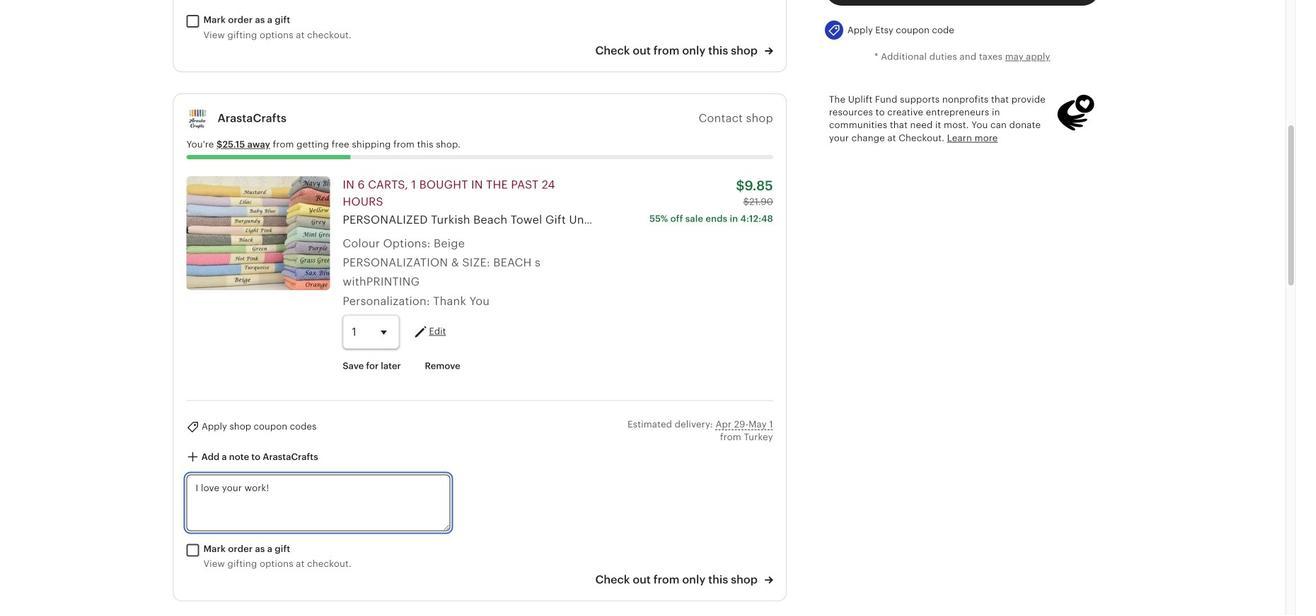 Task type: vqa. For each thing, say whether or not it's contained in the screenshot.
'Owner'
no



Task type: locate. For each thing, give the bounding box(es) containing it.
uplift fund image
[[1056, 93, 1096, 133]]

personalized turkish beach towel gift unique, bachelorette bridesmaid proposal wedding gift towel, monogrammed towels, mothers day gifts image
[[187, 176, 330, 290]]

Add a note to ArastaCrafts (optional) text field
[[187, 475, 451, 531]]



Task type: describe. For each thing, give the bounding box(es) containing it.
arastacrafts image
[[187, 107, 209, 129]]



